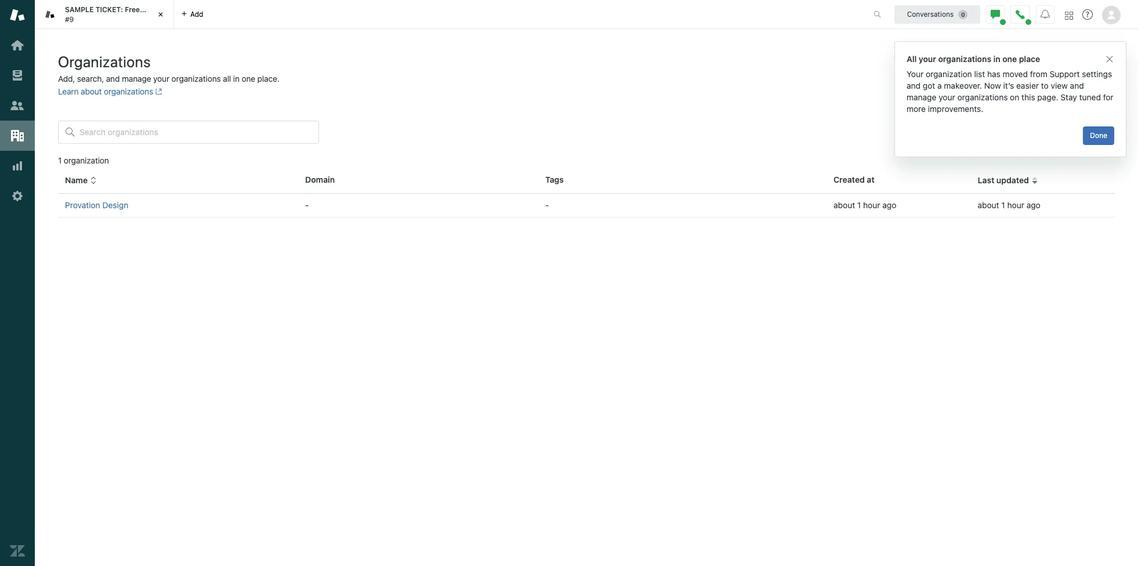 Task type: vqa. For each thing, say whether or not it's contained in the screenshot.
Close image
yes



Task type: locate. For each thing, give the bounding box(es) containing it.
close image inside 'all your organizations in one place' dialog
[[1106, 55, 1115, 64]]

0 vertical spatial close image
[[155, 9, 167, 20]]

one up the moved at the right top of the page
[[1003, 54, 1018, 64]]

about 1 hour ago
[[834, 200, 897, 210], [978, 200, 1041, 210]]

your right "all"
[[919, 54, 937, 64]]

organization up name button
[[64, 156, 109, 165]]

this
[[1022, 92, 1036, 102]]

place
[[1020, 54, 1041, 64]]

0 horizontal spatial your
[[153, 74, 170, 84]]

1 horizontal spatial one
[[1003, 54, 1018, 64]]

1 vertical spatial manage
[[907, 92, 937, 102]]

ticket:
[[96, 5, 123, 14]]

in right all
[[233, 74, 240, 84]]

learn about organizations
[[58, 86, 153, 96]]

moved
[[1003, 69, 1028, 79]]

sample ticket: free repair #9
[[65, 5, 162, 24]]

close image
[[155, 9, 167, 20], [1106, 55, 1115, 64]]

organization
[[1066, 61, 1112, 71], [926, 69, 973, 79], [64, 156, 109, 165]]

manage up learn about organizations 'link'
[[122, 74, 151, 84]]

manage
[[122, 74, 151, 84], [907, 92, 937, 102]]

(opens in a new tab) image
[[153, 88, 162, 95]]

1 horizontal spatial ago
[[1027, 200, 1041, 210]]

import
[[987, 61, 1011, 71]]

1 horizontal spatial organization
[[926, 69, 973, 79]]

0 horizontal spatial one
[[242, 74, 255, 84]]

1 vertical spatial your
[[153, 74, 170, 84]]

0 horizontal spatial hour
[[864, 200, 881, 210]]

organization for 1 organization
[[64, 156, 109, 165]]

0 vertical spatial manage
[[122, 74, 151, 84]]

hour
[[864, 200, 881, 210], [1008, 200, 1025, 210]]

1 horizontal spatial -
[[546, 200, 549, 210]]

1 horizontal spatial in
[[994, 54, 1001, 64]]

got
[[923, 81, 936, 91]]

0 horizontal spatial ago
[[883, 200, 897, 210]]

your
[[919, 54, 937, 64], [153, 74, 170, 84], [939, 92, 956, 102]]

zendesk image
[[10, 544, 25, 559]]

one
[[1003, 54, 1018, 64], [242, 74, 255, 84]]

0 horizontal spatial organization
[[64, 156, 109, 165]]

settings
[[1083, 69, 1113, 79]]

2 vertical spatial your
[[939, 92, 956, 102]]

your inside organizations add, search, and manage your organizations all in one place.
[[153, 74, 170, 84]]

tabs tab list
[[35, 0, 862, 29]]

organizations up list at right
[[939, 54, 992, 64]]

your
[[907, 69, 924, 79]]

in up has
[[994, 54, 1001, 64]]

add organization
[[1049, 61, 1112, 71]]

organizations left all
[[172, 74, 221, 84]]

organization up tuned
[[1066, 61, 1112, 71]]

1 horizontal spatial and
[[907, 81, 921, 91]]

organizations
[[58, 53, 151, 70]]

your up the (opens in a new tab) "image"
[[153, 74, 170, 84]]

-
[[305, 200, 309, 210], [546, 200, 549, 210]]

#9
[[65, 15, 74, 24]]

list
[[975, 69, 986, 79]]

1 vertical spatial one
[[242, 74, 255, 84]]

1 horizontal spatial manage
[[907, 92, 937, 102]]

organization inside button
[[1066, 61, 1112, 71]]

all your organizations in one place your organization list has moved from support settings and got a makeover. now it's easier to view and manage your organizations on this page. stay tuned for more improvements.
[[907, 54, 1114, 114]]

0 horizontal spatial about 1 hour ago
[[834, 200, 897, 210]]

organization for add organization
[[1066, 61, 1112, 71]]

1 horizontal spatial about 1 hour ago
[[978, 200, 1041, 210]]

2 horizontal spatial organization
[[1066, 61, 1112, 71]]

bulk import button
[[959, 55, 1035, 78]]

0 horizontal spatial and
[[106, 74, 120, 84]]

about
[[81, 86, 102, 96], [834, 200, 856, 210], [978, 200, 1000, 210]]

and down your
[[907, 81, 921, 91]]

tab
[[35, 0, 174, 29]]

add
[[1049, 61, 1064, 71]]

0 vertical spatial one
[[1003, 54, 1018, 64]]

close image right free on the top of page
[[155, 9, 167, 20]]

learn
[[58, 86, 79, 96]]

manage up more
[[907, 92, 937, 102]]

sample
[[65, 5, 94, 14]]

and
[[106, 74, 120, 84], [907, 81, 921, 91], [1071, 81, 1085, 91]]

1 horizontal spatial hour
[[1008, 200, 1025, 210]]

customers image
[[10, 98, 25, 113]]

now
[[985, 81, 1002, 91]]

one inside all your organizations in one place your organization list has moved from support settings and got a makeover. now it's easier to view and manage your organizations on this page. stay tuned for more improvements.
[[1003, 54, 1018, 64]]

0 horizontal spatial -
[[305, 200, 309, 210]]

one left "place."
[[242, 74, 255, 84]]

close image inside tab
[[155, 9, 167, 20]]

reporting image
[[10, 158, 25, 174]]

0 vertical spatial in
[[994, 54, 1001, 64]]

and up stay
[[1071, 81, 1085, 91]]

1 horizontal spatial 1
[[858, 200, 861, 210]]

0 horizontal spatial about
[[81, 86, 102, 96]]

easier
[[1017, 81, 1040, 91]]

0 horizontal spatial 1
[[58, 156, 62, 165]]

updated
[[997, 175, 1030, 185]]

1 horizontal spatial your
[[919, 54, 937, 64]]

2 horizontal spatial your
[[939, 92, 956, 102]]

get help image
[[1083, 9, 1093, 20]]

provation design link
[[65, 200, 128, 210]]

get started image
[[10, 38, 25, 53]]

ago
[[883, 200, 897, 210], [1027, 200, 1041, 210]]

in
[[994, 54, 1001, 64], [233, 74, 240, 84]]

2 about 1 hour ago from the left
[[978, 200, 1041, 210]]

2 - from the left
[[546, 200, 549, 210]]

0 horizontal spatial manage
[[122, 74, 151, 84]]

name
[[65, 175, 88, 185]]

learn about organizations link
[[58, 86, 162, 96]]

and up learn about organizations 'link'
[[106, 74, 120, 84]]

close image up settings
[[1106, 55, 1115, 64]]

1 vertical spatial close image
[[1106, 55, 1115, 64]]

2 horizontal spatial and
[[1071, 81, 1085, 91]]

organizations
[[939, 54, 992, 64], [172, 74, 221, 84], [104, 86, 153, 96], [958, 92, 1008, 102]]

organization up a
[[926, 69, 973, 79]]

tab containing sample ticket: free repair
[[35, 0, 174, 29]]

done button
[[1084, 127, 1115, 145]]

0 horizontal spatial in
[[233, 74, 240, 84]]

1 - from the left
[[305, 200, 309, 210]]

main element
[[0, 0, 35, 566]]

1
[[58, 156, 62, 165], [858, 200, 861, 210], [1002, 200, 1006, 210]]

1 horizontal spatial about
[[834, 200, 856, 210]]

0 horizontal spatial close image
[[155, 9, 167, 20]]

provation design
[[65, 200, 128, 210]]

add organization button
[[1039, 55, 1121, 78]]

bulk import
[[969, 61, 1011, 71]]

close image for tab at top left containing sample ticket: free repair
[[155, 9, 167, 20]]

improvements.
[[929, 104, 984, 114]]

your down a
[[939, 92, 956, 102]]

1 vertical spatial in
[[233, 74, 240, 84]]

organizations image
[[10, 128, 25, 143]]

2 hour from the left
[[1008, 200, 1025, 210]]

admin image
[[10, 189, 25, 204]]

1 horizontal spatial close image
[[1106, 55, 1115, 64]]



Task type: describe. For each thing, give the bounding box(es) containing it.
1 hour from the left
[[864, 200, 881, 210]]

0 vertical spatial your
[[919, 54, 937, 64]]

organizations down now
[[958, 92, 1008, 102]]

1 about 1 hour ago from the left
[[834, 200, 897, 210]]

2 horizontal spatial about
[[978, 200, 1000, 210]]

1 ago from the left
[[883, 200, 897, 210]]

provation
[[65, 200, 100, 210]]

on
[[1011, 92, 1020, 102]]

place.
[[258, 74, 280, 84]]

from
[[1031, 69, 1048, 79]]

free
[[125, 5, 140, 14]]

name button
[[65, 175, 97, 186]]

organizations down organizations
[[104, 86, 153, 96]]

last
[[978, 175, 995, 185]]

design
[[102, 200, 128, 210]]

2 ago from the left
[[1027, 200, 1041, 210]]

support
[[1050, 69, 1080, 79]]

views image
[[10, 68, 25, 83]]

for
[[1104, 92, 1114, 102]]

it's
[[1004, 81, 1015, 91]]

a
[[938, 81, 942, 91]]

zendesk products image
[[1066, 11, 1074, 19]]

makeover.
[[945, 81, 983, 91]]

last updated button
[[978, 175, 1039, 186]]

repair
[[142, 5, 162, 14]]

bulk
[[969, 61, 985, 71]]

Search organizations field
[[80, 127, 312, 138]]

conversations
[[908, 10, 954, 18]]

close image for 'all your organizations in one place' dialog
[[1106, 55, 1115, 64]]

zendesk support image
[[10, 8, 25, 23]]

all your organizations in one place dialog
[[895, 41, 1127, 157]]

in inside organizations add, search, and manage your organizations all in one place.
[[233, 74, 240, 84]]

done
[[1091, 131, 1108, 140]]

manage inside organizations add, search, and manage your organizations all in one place.
[[122, 74, 151, 84]]

organizations add, search, and manage your organizations all in one place.
[[58, 53, 280, 84]]

has
[[988, 69, 1001, 79]]

all
[[223, 74, 231, 84]]

page.
[[1038, 92, 1059, 102]]

view
[[1051, 81, 1068, 91]]

manage inside all your organizations in one place your organization list has moved from support settings and got a makeover. now it's easier to view and manage your organizations on this page. stay tuned for more improvements.
[[907, 92, 937, 102]]

all
[[907, 54, 917, 64]]

to
[[1042, 81, 1049, 91]]

conversations button
[[895, 5, 981, 24]]

organization inside all your organizations in one place your organization list has moved from support settings and got a makeover. now it's easier to view and manage your organizations on this page. stay tuned for more improvements.
[[926, 69, 973, 79]]

search,
[[77, 74, 104, 84]]

more
[[907, 104, 926, 114]]

one inside organizations add, search, and manage your organizations all in one place.
[[242, 74, 255, 84]]

organizations inside organizations add, search, and manage your organizations all in one place.
[[172, 74, 221, 84]]

1 organization
[[58, 156, 109, 165]]

tuned
[[1080, 92, 1102, 102]]

add,
[[58, 74, 75, 84]]

and inside organizations add, search, and manage your organizations all in one place.
[[106, 74, 120, 84]]

last updated
[[978, 175, 1030, 185]]

in inside all your organizations in one place your organization list has moved from support settings and got a makeover. now it's easier to view and manage your organizations on this page. stay tuned for more improvements.
[[994, 54, 1001, 64]]

2 horizontal spatial 1
[[1002, 200, 1006, 210]]

stay
[[1061, 92, 1078, 102]]



